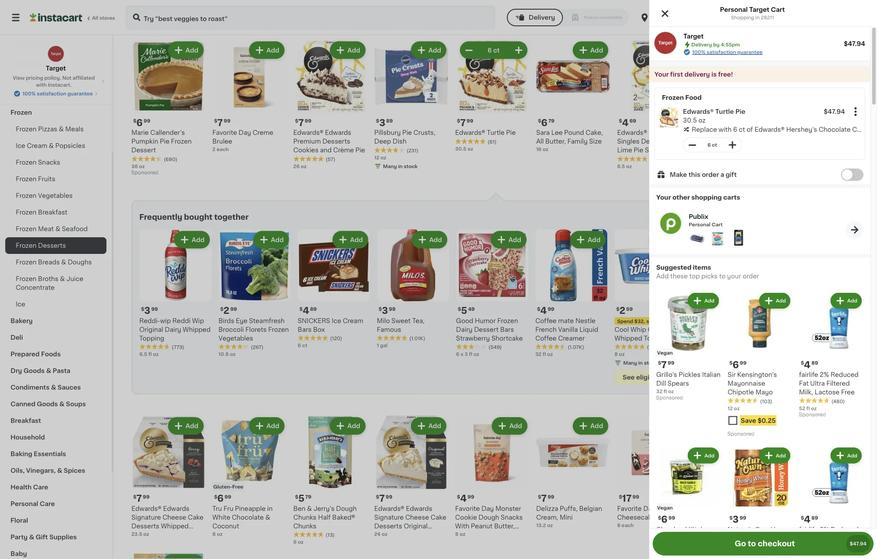 Task type: describe. For each thing, give the bounding box(es) containing it.
oz down reddi-wip reddi wip original dairy whipped topping
[[153, 352, 159, 357]]

add button for birds eye steamfresh broccoli florets frozen vegetables
[[254, 232, 288, 248]]

12 inside $ 7 favorite day tiramisu cream and coffee soaked cake 12 oz
[[698, 532, 703, 537]]

$ 4 99 for favorite
[[457, 494, 474, 503]]

8 left 530
[[617, 19, 620, 24]]

3 right x at the bottom right of the page
[[465, 352, 468, 357]]

ice cream & popsicles
[[16, 143, 85, 149]]

sponsored badge image for 7
[[656, 396, 683, 401]]

fl for reddi-wip reddi wip original dairy whipped topping
[[148, 352, 152, 357]]

dry
[[11, 368, 22, 374]]

1 horizontal spatial seafood
[[62, 226, 88, 232]]

6 down ben
[[293, 540, 297, 545]]

ct up 25.5 oz
[[712, 143, 717, 147]]

item carousel region
[[139, 226, 857, 390]]

frozen breads & doughs
[[16, 259, 92, 266]]

2 2% from the top
[[820, 527, 829, 533]]

frozen breakfast
[[16, 209, 67, 216]]

$ up "nature's"
[[730, 516, 733, 521]]

$ right molten
[[801, 516, 804, 521]]

1 horizontal spatial guarantee
[[737, 50, 763, 55]]

& left gift
[[29, 535, 34, 541]]

10.8
[[219, 352, 229, 357]]

oz down marie callender's pumpkin pie frozen dessert
[[139, 164, 145, 169]]

items inside suggested items add these top picks to your order
[[693, 265, 711, 271]]

cream inside $ 7 favorite day tiramisu cream and coffee soaked cake 12 oz
[[698, 515, 719, 521]]

monster
[[496, 506, 521, 512]]

this
[[689, 172, 700, 178]]

4 right molten
[[804, 515, 811, 524]]

0 vertical spatial 4:55pm
[[787, 14, 814, 21]]

suggested items add these top picks to your order
[[656, 265, 759, 280]]

pie inside edwards® edwards premium desserts cookies and crème pie
[[355, 147, 365, 153]]

0 vertical spatial 100%
[[692, 50, 706, 55]]

beverages
[[11, 60, 44, 66]]

carts
[[723, 195, 740, 201]]

go to cart element
[[846, 221, 864, 239]]

0 horizontal spatial by
[[713, 42, 720, 47]]

oz inside sara lee pound cake, all butter, family size 16 oz
[[543, 147, 548, 152]]

cool
[[615, 327, 629, 333]]

2 36 from the top
[[131, 164, 138, 169]]

pumpkin inside starbucks pumpkin spice latte non-dairy creamer
[[805, 327, 832, 333]]

oz right 23.5
[[143, 532, 149, 537]]

personal for personal care
[[11, 501, 38, 507]]

hershey's inside product group
[[786, 126, 817, 133]]

3 pillsbury pie crusts, deep dish
[[779, 118, 840, 145]]

4 down starbucks pumpkin spice latte non-dairy creamer
[[804, 360, 811, 370]]

ct left increment quantity of edwards® turtle pie icon
[[493, 47, 500, 53]]

ice inside snickers ice cream bars box
[[332, 318, 341, 324]]

oz inside grillo's pickles italian dill spears 32 fl oz
[[668, 389, 674, 394]]

eggs
[[36, 43, 51, 49]]

prepared
[[11, 351, 40, 358]]

see eligible items button for 6
[[773, 368, 845, 383]]

pickles
[[679, 372, 701, 378]]

bought
[[184, 213, 212, 221]]

4 left 69 at top
[[622, 118, 629, 127]]

$ inside $ 5 49
[[458, 307, 461, 311]]

1 horizontal spatial 1
[[699, 306, 703, 315]]

32 inside grillo's pickles italian dill spears 32 fl oz
[[656, 389, 663, 394]]

$ up sir on the right bottom of the page
[[730, 361, 733, 366]]

cheesecake for edwards® edwards signature cheese cake desserts whipped berry cheesecake
[[150, 532, 188, 538]]

$ inside $ 1 49
[[696, 307, 699, 311]]

$ up snickers
[[299, 307, 303, 311]]

p
[[875, 126, 877, 133]]

pie inside the edwards® edwards singles desserts key lime pie slices 2pk
[[634, 147, 643, 153]]

oz right 26
[[301, 164, 307, 169]]

edwards® edwards singles desserts key lime pie slices 2pk
[[617, 130, 683, 153]]

2 left 59 on the bottom of page
[[620, 306, 625, 315]]

& right breads
[[61, 259, 66, 266]]

edwards® inside $ 7 edwards® hershey's chocolate créme pie
[[698, 130, 728, 136]]

your for your other shopping carts
[[656, 195, 671, 201]]

edwards® for edwards® turtle pie
[[455, 130, 485, 136]]

25.5 oz
[[698, 155, 716, 160]]

12 down replace with 6 ct of edwards® hershey's chocolate créme p
[[779, 155, 784, 160]]

each inside favorite day lava cake, molten chocolate, 2 pack 2 each
[[783, 532, 796, 537]]

frozen for frozen meat & seafood
[[16, 226, 36, 232]]

delivery inside button
[[529, 14, 555, 21]]

wheat
[[728, 544, 748, 551]]

ice cream & popsicles link
[[5, 138, 106, 154]]

79 for 6
[[548, 119, 555, 123]]

bars inside good humor frozen dairy dessert bars strawberry shortcake
[[500, 327, 514, 333]]

8 inside "item carousel" region
[[615, 352, 618, 357]]

creamer inside coffee mate nestle french vanilla liquid coffee creamer
[[558, 335, 585, 341]]

party & gift supplies link
[[5, 529, 106, 546]]

$ inside $ 2 59
[[616, 307, 620, 311]]

oz right 24 at the bottom of the page
[[382, 532, 388, 537]]

add for edwards® edwards signature cheese cake desserts whipped berry cheesecake
[[186, 423, 198, 429]]

$ up brulee
[[214, 119, 217, 123]]

first
[[670, 71, 683, 78]]

0 horizontal spatial target
[[46, 65, 66, 71]]

ben & jerry's dough chunks half baked® chunks
[[293, 506, 357, 530]]

sponsored badge image down delivery by 4:55pm link
[[779, 25, 806, 30]]

produce link
[[5, 21, 106, 38]]

add for sara lee pound cake, all butter, family size
[[590, 47, 603, 53]]

cheesecake inside favorite day ultimate cheesecake collection 8 each
[[617, 515, 656, 521]]

crusts, inside 3 pillsbury pie crusts, deep dish
[[818, 130, 840, 136]]

frozen for frozen desserts
[[16, 243, 36, 249]]

topping inside reddi-wip reddi wip original dairy whipped topping
[[139, 335, 164, 341]]

2 fat from the top
[[799, 536, 809, 542]]

& inside 'link'
[[29, 43, 34, 49]]

chocolate inside $ 7 edwards® hershey's chocolate créme pie
[[698, 138, 730, 145]]

3 for pillsbury pie crusts, deep dish
[[379, 118, 385, 127]]

4 up cookie
[[460, 494, 467, 503]]

edwards for whipped
[[163, 506, 189, 512]]

$ 7 99 for edwards® turtle pie
[[457, 118, 473, 127]]

0 vertical spatial coffee
[[535, 318, 557, 324]]

delizza
[[536, 506, 558, 512]]

oz down ben
[[298, 540, 304, 545]]

hershey's inside $ 7 edwards® hershey's chocolate créme pie
[[730, 130, 761, 136]]

original inside cool whip original whipped topping
[[648, 327, 672, 333]]

white
[[212, 515, 230, 521]]

ct left of
[[739, 126, 745, 133]]

vegan for 6
[[657, 506, 673, 510]]

and inside favorite day monster cookie dough snacks with peanut butter, rolled oats, chocolate chips, and bright rainbow candy-coated chips
[[476, 541, 489, 547]]

vegetables inside frozen vegetables link
[[38, 193, 73, 199]]

cleveland kitchen dilly garlic pickle chips
[[656, 527, 712, 551]]

rolled
[[455, 532, 475, 538]]

items for 2
[[661, 375, 679, 381]]

meat & seafood
[[11, 76, 61, 82]]

2 horizontal spatial 12 oz
[[779, 155, 791, 160]]

oz left 530
[[622, 19, 627, 24]]

$ up premium
[[295, 119, 298, 123]]

oz right 38 on the left top of page
[[220, 19, 226, 24]]

steamfresh for 2
[[249, 318, 285, 324]]

& left the 'candy' at the left
[[35, 93, 40, 99]]

7 for edwards® turtle pie
[[460, 118, 466, 127]]

$ up 30.5 oz
[[457, 119, 460, 123]]

$ up grillo's
[[658, 361, 661, 366]]

6 left increment quantity of edwards® turtle pie icon
[[488, 47, 492, 53]]

12 oz for 3
[[374, 155, 386, 160]]

desserts down "frozen meat & seafood"
[[38, 243, 66, 249]]

rainbow
[[455, 550, 482, 556]]

add button for sara lee pound cake, all butter, family size
[[574, 42, 608, 58]]

1 horizontal spatial to
[[748, 540, 756, 548]]

8 down 'with'
[[455, 532, 459, 537]]

2 up broccoli
[[224, 306, 229, 315]]

favorite day creme brulee 2 each
[[212, 130, 273, 152]]

cream inside "link"
[[27, 143, 47, 149]]

see eligible items button for 2
[[615, 370, 687, 385]]

1 36 oz from the top
[[131, 19, 145, 24]]

desserts inside edwards® edwards signature cheese cake desserts original whipped cheesecake
[[374, 523, 402, 530]]

edwards® for edwards® edwards singles desserts key lime pie slices 2pk
[[617, 130, 647, 136]]

essentials
[[34, 451, 66, 457]]

2 vertical spatial $47.94
[[850, 542, 867, 547]]

13.2
[[536, 523, 546, 528]]

oz down 'with'
[[460, 532, 465, 537]]

(1.01k)
[[409, 336, 425, 341]]

0 vertical spatial order
[[702, 172, 719, 178]]

6 oz
[[293, 540, 304, 545]]

original inside edwards® edwards signature cheese cake desserts original whipped cheesecake
[[404, 523, 428, 530]]

6 up marie at the left of page
[[136, 118, 143, 127]]

boar's head white american cheese image
[[731, 230, 747, 246]]

frequently
[[139, 213, 182, 221]]

suggested
[[656, 265, 692, 271]]

89 for (120)
[[310, 307, 317, 311]]

chocolate inside favorite day monster cookie dough snacks with peanut butter, rolled oats, chocolate chips, and bright rainbow candy-coated chips
[[494, 532, 526, 538]]

99 for birds eye steamfresh broccoli florets frozen vegetables
[[230, 307, 237, 311]]

oz down replace with 6 ct of edwards® hershey's chocolate créme p
[[785, 155, 791, 160]]

candy-
[[484, 550, 507, 556]]

add for edwards® edwards singles desserts key lime pie slices 2pk
[[671, 47, 684, 53]]

52
[[799, 406, 805, 411]]

0 horizontal spatial 1
[[377, 343, 379, 348]]

2 left the for
[[787, 319, 790, 324]]

dairy inside good humor frozen dairy dessert bars strawberry shortcake
[[456, 327, 473, 333]]

birds for 1
[[694, 318, 710, 324]]

crusts, inside pillsbury pie crusts, deep dish
[[414, 130, 435, 136]]

turtle for edwards® turtle pie 30.5 oz
[[715, 109, 734, 115]]

humor
[[475, 318, 496, 324]]

2 vertical spatial 8 oz
[[455, 532, 465, 537]]

all stores
[[92, 16, 115, 20]]

$ up molten
[[781, 495, 784, 500]]

target logo image
[[48, 46, 64, 62]]

add for ben & jerry's dough chunks half baked® chunks
[[347, 423, 360, 429]]

add for delizza puffs, belgian cream, mini
[[590, 423, 603, 429]]

not
[[62, 76, 71, 80]]

add for birds eye steamfresh sweet peas frozen vegetables
[[746, 237, 759, 243]]

mini
[[560, 515, 573, 521]]

oz down chipotle on the bottom right
[[734, 406, 740, 411]]

& left soups
[[59, 401, 64, 407]]

product group containing ★★★★★
[[779, 0, 853, 33]]

cookies
[[293, 147, 319, 153]]

dairy inside reddi-wip reddi wip original dairy whipped topping
[[165, 327, 181, 333]]

$ 6 99 for cleveland kitchen dilly garlic pickle chips
[[658, 515, 675, 524]]

add for edwards® hershey's chocolate créme pie
[[752, 47, 765, 53]]

section containing 3
[[131, 200, 857, 395]]

starbucks pumpkin spice latte non-dairy creamer
[[773, 327, 841, 350]]

add button for edwards® edwards singles desserts key lime pie slices 2pk
[[655, 42, 689, 58]]

favorite inside $ 7 favorite day tiramisu cream and coffee soaked cake 12 oz
[[698, 506, 723, 512]]

dairy inside starbucks pumpkin spice latte non-dairy creamer
[[825, 335, 841, 341]]

coffee inside $ 7 favorite day tiramisu cream and coffee soaked cake 12 oz
[[734, 515, 755, 521]]

100% inside button
[[22, 91, 36, 96]]

in down cool whip original whipped topping on the bottom of page
[[638, 361, 643, 366]]

& down 'frozen pizzas & meals'
[[49, 143, 54, 149]]

fl right x at the bottom right of the page
[[469, 352, 472, 357]]

blueberries image
[[689, 230, 705, 246]]

add for fairlife 2% reduced fat ultra filtered milk, lactose free
[[847, 453, 857, 458]]

$ 7 99 for edwards® edwards signature cheese cake desserts original whipped cheesecake
[[376, 494, 392, 503]]

vanilla
[[558, 327, 578, 333]]

canned goods & soups link
[[5, 396, 106, 413]]

stock for 3
[[404, 164, 418, 169]]

satisfaction inside button
[[37, 91, 66, 96]]

milo sweet tea, famous
[[377, 318, 425, 333]]

mission carb balance soft taco flour tortillas image
[[710, 230, 726, 246]]

cream inside snickers ice cream bars box
[[343, 318, 363, 324]]

1 vertical spatial 4:55pm
[[721, 42, 740, 47]]

2 right the chocolate,
[[837, 515, 841, 521]]

snacks & candy
[[11, 93, 62, 99]]

go
[[735, 540, 746, 548]]

many for 3
[[383, 164, 397, 169]]

edwards® right of
[[755, 126, 785, 133]]

1 vertical spatial snacks
[[38, 159, 60, 166]]

oz right '10.8'
[[230, 352, 236, 357]]

eligible for 2
[[636, 375, 659, 381]]

sara lee pound cake, all butter, family size 16 oz
[[536, 130, 603, 152]]

callender's
[[150, 130, 185, 136]]

1 vertical spatial target
[[684, 33, 704, 39]]

1 vertical spatial honey
[[751, 536, 771, 542]]

& inside tru fru pineapple in white chocolate & coconut 8 oz
[[265, 515, 270, 521]]

7 inside $ 7 edwards® hershey's chocolate créme pie
[[703, 118, 709, 127]]

5 for ben
[[298, 494, 304, 503]]

increment quantity of edwards® turtle pie image
[[513, 45, 524, 55]]

oz right 25.5
[[710, 155, 716, 160]]

1 2% from the top
[[820, 372, 829, 378]]

2 down pack at the bottom of page
[[779, 532, 782, 537]]

99 for cleveland kitchen dilly garlic pickle chips
[[669, 516, 675, 521]]

26
[[293, 164, 300, 169]]

$ 3 99 for reddi-
[[141, 306, 158, 315]]

frozen for frozen breads & doughs
[[16, 259, 36, 266]]

$ up tru
[[214, 495, 217, 500]]

$ up marie at the left of page
[[133, 119, 136, 123]]

$ 3 89
[[376, 118, 393, 127]]

day for 17
[[643, 506, 656, 512]]

wip
[[160, 318, 171, 324]]

1 horizontal spatial meat
[[38, 226, 54, 232]]

frozen for frozen
[[11, 110, 32, 116]]

$ up buy
[[775, 307, 778, 311]]

edwards for original
[[406, 506, 432, 512]]

1 36 from the top
[[131, 19, 138, 24]]

oz right x at the bottom right of the page
[[474, 352, 479, 357]]

liquid
[[580, 327, 598, 333]]

1 reduced from the top
[[831, 372, 859, 378]]

fru
[[224, 506, 233, 512]]

$ 7 99 for grillo's pickles italian dill spears
[[658, 360, 674, 370]]

edwards for pie
[[649, 130, 675, 136]]

2 horizontal spatial $ 4 99
[[781, 494, 798, 503]]

eye for 1
[[711, 318, 723, 324]]

17
[[622, 494, 632, 503]]

$ down ultimate
[[658, 516, 661, 521]]

add inside suggested items add these top picks to your order
[[656, 273, 669, 280]]

1 horizontal spatial delivery
[[691, 42, 712, 47]]

sweet inside birds eye steamfresh sweet peas frozen vegetables
[[694, 327, 713, 333]]

$ 4 89 for 6
[[801, 360, 818, 370]]

2 vertical spatial free
[[841, 544, 855, 551]]

2 ultra from the top
[[810, 536, 825, 542]]

with inside view pricing policy. not affiliated with instacart.
[[36, 83, 47, 87]]

1 vertical spatial 30.5
[[455, 146, 466, 151]]

pumpkin inside marie callender's pumpkin pie frozen dessert
[[131, 138, 158, 145]]

cake inside $ 7 favorite day tiramisu cream and coffee soaked cake 12 oz
[[723, 523, 738, 530]]

100% satisfaction guarantee inside button
[[22, 91, 93, 96]]

decrement quantity of edwards® turtle pie image for increment quantity of edwards® turtle pie icon
[[464, 45, 474, 55]]

$ up cookie
[[457, 495, 460, 500]]

supplies
[[49, 535, 77, 541]]

7 for edwards® edwards premium desserts cookies and crème pie
[[298, 118, 304, 127]]

30.5 oz
[[455, 146, 473, 151]]

ice for ice
[[16, 301, 25, 308]]

$ up reddi-
[[141, 307, 144, 311]]

99 for nature's own honey wheat, honey wheat sandwich bread, 20 oz loaf
[[740, 516, 746, 521]]

(61)
[[488, 139, 497, 144]]

oz inside button
[[547, 11, 552, 15]]

0 vertical spatial 8 oz
[[617, 19, 627, 24]]

marie
[[131, 130, 149, 136]]

starbucks
[[773, 327, 804, 333]]

frozen inside marie callender's pumpkin pie frozen dessert
[[171, 138, 192, 145]]

topping inside cool whip original whipped topping
[[644, 335, 669, 341]]

items in cart element
[[689, 230, 747, 248]]

see for 2
[[623, 375, 635, 381]]

$ 1 49
[[696, 306, 710, 315]]

pillsbury inside pillsbury pie crusts, deep dish
[[374, 130, 401, 136]]

wip
[[192, 318, 204, 324]]

frozen broths & juice concentrate
[[16, 276, 83, 291]]

99 for sir kensington's mayonnaise chipotle mayo
[[740, 361, 747, 366]]

frozen for frozen snacks
[[16, 159, 36, 166]]

oz right stores
[[139, 19, 145, 24]]

personal care
[[11, 501, 55, 507]]

6 up cleveland
[[661, 515, 668, 524]]

sponsored badge image down save
[[728, 432, 754, 437]]

$ 7 99 for edwards® edwards signature cheese cake desserts whipped berry cheesecake
[[133, 494, 150, 503]]

birds eye steamfresh broccoli florets frozen vegetables
[[219, 318, 289, 341]]

add for reddi-wip reddi wip original dairy whipped topping
[[192, 237, 205, 243]]

instacart logo image
[[30, 12, 82, 23]]

$ up 23.5
[[133, 495, 136, 500]]

4 up snickers
[[303, 306, 309, 315]]

8 oz inside "item carousel" region
[[615, 352, 625, 357]]

4 up french
[[540, 306, 547, 315]]

frozen for frozen food
[[662, 95, 684, 101]]

sweet inside milo sweet tea, famous
[[392, 318, 411, 324]]

oz inside "10 oz many in stock"
[[700, 352, 706, 357]]

goods for canned
[[37, 401, 58, 407]]

french
[[535, 327, 557, 333]]

oz down edwards® turtle pie
[[468, 146, 473, 151]]

in down pillsbury pie crusts, deep dish on the left
[[398, 164, 403, 169]]

1 horizontal spatial by
[[777, 14, 786, 21]]

oz down lime
[[626, 164, 632, 169]]

frozen for frozen vegetables
[[16, 193, 36, 199]]

23.5
[[131, 532, 142, 537]]

49 for 1
[[704, 307, 710, 311]]

pie inside $ 7 edwards® hershey's chocolate créme pie
[[754, 138, 764, 145]]

view pricing policy. not affiliated with instacart. link
[[7, 74, 105, 89]]

dairy inside 'link'
[[11, 43, 28, 49]]

1 horizontal spatial 100% satisfaction guarantee
[[692, 50, 763, 55]]

household
[[11, 435, 45, 441]]

items for 6
[[819, 373, 837, 379]]

4 up molten
[[784, 494, 791, 503]]

6 left of
[[733, 126, 737, 133]]

12 down pillsbury pie crusts, deep dish on the left
[[374, 155, 379, 160]]

12 down chipotle on the bottom right
[[728, 406, 733, 411]]

all inside sara lee pound cake, all butter, family size 16 oz
[[536, 138, 544, 145]]

lee
[[551, 130, 563, 136]]

2 lactose from the top
[[815, 544, 840, 551]]

6.5 for 4
[[617, 164, 625, 169]]

1 vertical spatial free
[[232, 485, 243, 489]]

florets
[[245, 327, 267, 333]]

frozen inside birds eye steamfresh sweet peas frozen vegetables
[[731, 327, 752, 333]]

doughs
[[68, 259, 92, 266]]

$ inside $ 5 79
[[295, 495, 298, 500]]

many in stock for spend $32, save $5
[[623, 361, 658, 366]]

2 horizontal spatial delivery
[[747, 14, 775, 21]]

8 inside tru fru pineapple in white chocolate & coconut 8 oz
[[212, 532, 216, 537]]

0 horizontal spatial delivery by 4:55pm
[[691, 42, 740, 47]]

$ down latte
[[801, 361, 804, 366]]

1 gal
[[377, 343, 388, 348]]

0 vertical spatial $47.94
[[844, 41, 865, 47]]

broccoli
[[219, 327, 244, 333]]

add button for snickers ice cream bars box
[[333, 232, 367, 248]]

0 horizontal spatial snacks
[[11, 93, 33, 99]]

2 reduced from the top
[[831, 527, 859, 533]]

whipped inside edwards® edwards signature cheese cake desserts original whipped cheesecake
[[374, 532, 402, 538]]

7 for delizza puffs, belgian cream, mini
[[541, 494, 547, 503]]

1 (690) from the top
[[164, 12, 177, 17]]

favorite inside favorite day monster cookie dough snacks with peanut butter, rolled oats, chocolate chips, and bright rainbow candy-coated chips
[[455, 506, 480, 512]]

add button for ben & jerry's dough chunks half baked® chunks
[[331, 418, 365, 434]]

add for birds eye steamfresh broccoli florets frozen vegetables
[[271, 237, 284, 243]]

oz down cool
[[619, 352, 625, 357]]

frozen inside good humor frozen dairy dessert bars strawberry shortcake
[[497, 318, 518, 324]]

see eligible items for 6
[[781, 373, 837, 379]]

dough inside ben & jerry's dough chunks half baked® chunks
[[336, 506, 357, 512]]

sir kensington's mayonnaise chipotle mayo
[[728, 372, 777, 396]]

6 up tru
[[217, 494, 224, 503]]

marie callender's pumpkin pie frozen dessert
[[131, 130, 192, 153]]

2 fairlife 2% reduced fat ultra filtered milk, lactose free from the top
[[799, 527, 859, 551]]

$ inside $ 7 favorite day tiramisu cream and coffee soaked cake 12 oz
[[700, 495, 703, 500]]

whipped inside reddi-wip reddi wip original dairy whipped topping
[[183, 327, 211, 333]]

see for 6
[[781, 373, 793, 379]]

pie inside marie callender's pumpkin pie frozen dessert
[[160, 138, 169, 145]]

1 horizontal spatial satisfaction
[[707, 50, 736, 55]]

6 up sara
[[541, 118, 548, 127]]

$ inside $ 7 edwards® hershey's chocolate créme pie
[[700, 119, 703, 123]]

6 down snickers
[[298, 343, 301, 348]]

in inside personal target cart shopping in 28211
[[755, 15, 760, 20]]

1 horizontal spatial delivery by 4:55pm
[[747, 14, 814, 21]]

1 chunks from the top
[[293, 515, 317, 521]]

target image
[[655, 32, 676, 54]]

breads
[[38, 259, 60, 266]]

8 inside favorite day ultimate cheesecake collection 8 each
[[617, 523, 620, 528]]

& right view
[[28, 76, 33, 82]]

picks
[[701, 273, 718, 280]]

30.5 inside edwards® turtle pie 30.5 oz
[[683, 117, 697, 124]]

1 vertical spatial coffee
[[535, 335, 557, 341]]

oz down french
[[547, 352, 553, 357]]

& down frozen breakfast link
[[55, 226, 60, 232]]

health care
[[11, 485, 48, 491]]

desserts inside edwards® edwards premium desserts cookies and crème pie
[[322, 138, 350, 145]]

target inside personal target cart shopping in 28211
[[749, 7, 770, 13]]

save $0.25
[[741, 418, 776, 424]]

your
[[727, 273, 741, 280]]

& left spices
[[57, 468, 62, 474]]

2 chunks from the top
[[293, 523, 317, 530]]

6 ct for decrement quantity of edwards® turtle pie image corresponding to increment quantity of edwards® turtle pie image
[[708, 143, 717, 147]]

$ up milo
[[379, 307, 382, 311]]

3 for nature's own honey wheat, honey wheat sandwich bread, 20 oz loaf
[[733, 515, 739, 524]]

0 vertical spatial free
[[841, 390, 855, 396]]

add button for edwards® edwards premium desserts cookies and crème pie
[[331, 42, 365, 58]]

publix
[[689, 214, 708, 220]]

$ 7 99 for favorite day creme brulee
[[214, 118, 230, 127]]

collection
[[657, 515, 689, 521]]

increment quantity of edwards® turtle pie image
[[727, 140, 738, 150]]

your for your first delivery is free!
[[655, 71, 669, 78]]

6 left x at the bottom right of the page
[[456, 352, 459, 357]]

frozen broths & juice concentrate link
[[5, 271, 106, 296]]

dessert inside marie callender's pumpkin pie frozen dessert
[[131, 147, 156, 153]]

latte
[[792, 335, 808, 341]]

chips,
[[455, 541, 475, 547]]

$ inside $ 6 79
[[538, 119, 541, 123]]

& left sauces
[[51, 385, 56, 391]]

dry goods & pasta link
[[5, 363, 106, 379]]

6 up 25.5 oz
[[708, 143, 711, 147]]

2 36 oz from the top
[[131, 164, 145, 169]]

0 vertical spatial honey
[[771, 527, 791, 533]]

2 (690) from the top
[[164, 157, 177, 162]]

shopping
[[731, 15, 754, 20]]

edwards® turtle pie 30.5 oz
[[683, 109, 745, 124]]



Task type: locate. For each thing, give the bounding box(es) containing it.
day inside $ 7 favorite day tiramisu cream and coffee soaked cake 12 oz
[[724, 506, 737, 512]]

reduced up (480)
[[831, 372, 859, 378]]

1 horizontal spatial 4:55pm
[[787, 14, 814, 21]]

1 vegan from the top
[[657, 351, 673, 356]]

99 inside $ 2 99
[[230, 307, 237, 311]]

0 vertical spatial chips
[[656, 544, 674, 551]]

99 for marie callender's pumpkin pie frozen dessert
[[144, 119, 150, 123]]

vegetables inside birds eye steamfresh broccoli florets frozen vegetables
[[219, 335, 253, 341]]

product group
[[655, 104, 877, 156]]

fairlife up 52 fl oz
[[799, 372, 818, 378]]

36 right stores
[[131, 19, 138, 24]]

0 horizontal spatial cake
[[188, 515, 204, 521]]

frozen inside "link"
[[16, 176, 36, 182]]

sponsored badge image for 4
[[799, 413, 826, 418]]

edwards® edwards signature cheese cake desserts original whipped cheesecake
[[374, 506, 446, 538]]

whipped
[[183, 327, 211, 333], [615, 335, 642, 341], [161, 523, 189, 530], [374, 532, 402, 538]]

0 horizontal spatial 5
[[298, 494, 304, 503]]

juice
[[66, 276, 83, 282]]

ice up 'frozen snacks'
[[16, 143, 25, 149]]

cart for target
[[771, 7, 785, 13]]

add button for edwards® edwards signature cheese cake desserts whipped berry cheesecake
[[169, 418, 203, 434]]

vegetables for 1
[[694, 335, 728, 341]]

lime
[[617, 147, 632, 153]]

$ inside $ 2 99
[[220, 307, 224, 311]]

chips inside cleveland kitchen dilly garlic pickle chips
[[656, 544, 674, 551]]

0 horizontal spatial créme
[[732, 138, 752, 145]]

add for pillsbury pie crusts, deep dish
[[428, 47, 441, 53]]

1 horizontal spatial personal
[[689, 222, 711, 227]]

2 horizontal spatial stock
[[723, 361, 737, 366]]

cream left milo
[[343, 318, 363, 324]]

add for cleveland kitchen dilly garlic pickle chips
[[705, 453, 715, 458]]

chocolate up bright on the right of the page
[[494, 532, 526, 538]]

with down meat & seafood
[[36, 83, 47, 87]]

99 up edwards® turtle pie
[[467, 119, 473, 123]]

chocolate inside tru fru pineapple in white chocolate & coconut 8 oz
[[232, 515, 264, 521]]

these
[[670, 273, 688, 280]]

butter, down lee
[[545, 138, 566, 145]]

with inside product group
[[719, 126, 732, 133]]

1 horizontal spatial 30.5
[[683, 117, 697, 124]]

1 horizontal spatial cheese
[[405, 515, 429, 521]]

good humor frozen dairy dessert bars strawberry shortcake
[[456, 318, 523, 341]]

2 bars from the left
[[500, 327, 514, 333]]

$ 5 49
[[458, 306, 475, 315]]

0 vertical spatial your
[[655, 71, 669, 78]]

add button for fairlife 2% reduced fat ultra filtered milk, lactose free
[[831, 448, 862, 464]]

2 eye from the left
[[711, 318, 723, 324]]

ultra
[[810, 381, 825, 387], [810, 536, 825, 542]]

30.5 down edwards® turtle pie
[[455, 146, 466, 151]]

fl inside grillo's pickles italian dill spears 32 fl oz
[[664, 389, 667, 394]]

many for spend $32, save $5
[[623, 361, 637, 366]]

1 horizontal spatial 79
[[548, 119, 555, 123]]

add for tru fru pineapple in white chocolate & coconut
[[267, 423, 279, 429]]

add button for delizza puffs, belgian cream, mini
[[574, 418, 608, 434]]

0 horizontal spatial bars
[[298, 327, 312, 333]]

0 vertical spatial target
[[749, 7, 770, 13]]

cheesecake for edwards® edwards signature cheese cake desserts original whipped cheesecake
[[404, 532, 442, 538]]

créme up (114)
[[732, 138, 752, 145]]

day inside favorite day lava cake, molten chocolate, 2 pack 2 each
[[805, 506, 818, 512]]

99 right the "17"
[[633, 495, 639, 500]]

1 horizontal spatial cheesecake
[[404, 532, 442, 538]]

2 birds from the left
[[694, 318, 710, 324]]

1 horizontal spatial turtle
[[715, 109, 734, 115]]

spend
[[617, 319, 633, 324]]

edwards® inside edwards® turtle pie 30.5 oz
[[683, 109, 714, 115]]

add button for milo sweet tea, famous
[[413, 232, 447, 248]]

in inside tru fru pineapple in white chocolate & coconut 8 oz
[[267, 506, 273, 512]]

nature's
[[728, 527, 754, 533]]

1 topping from the left
[[139, 335, 164, 341]]

road
[[705, 14, 723, 21]]

0 vertical spatial and
[[720, 515, 732, 521]]

8 oz down cool
[[615, 352, 625, 357]]

cake for whipped
[[188, 515, 204, 521]]

pumpkin down marie at the left of page
[[131, 138, 158, 145]]

2 vertical spatial each
[[783, 532, 796, 537]]

1 horizontal spatial 6 ct
[[488, 47, 500, 53]]

day inside favorite day creme brulee 2 each
[[239, 130, 251, 136]]

goods for dry
[[24, 368, 45, 374]]

concentrate
[[16, 285, 55, 291]]

to inside suggested items add these top picks to your order
[[719, 273, 726, 280]]

lactose down favorite day lava cake, molten chocolate, 2 pack 2 each
[[815, 544, 840, 551]]

0 horizontal spatial creamer
[[558, 335, 585, 341]]

each down the "17"
[[622, 523, 634, 528]]

1 steamfresh from the left
[[249, 318, 285, 324]]

1 lactose from the top
[[815, 390, 840, 396]]

1 vertical spatial to
[[748, 540, 756, 548]]

and inside $ 7 favorite day tiramisu cream and coffee soaked cake 12 oz
[[720, 515, 732, 521]]

dish inside pillsbury pie crusts, deep dish
[[393, 138, 407, 145]]

wheat,
[[728, 536, 749, 542]]

0 vertical spatial fairlife 2% reduced fat ultra filtered milk, lactose free
[[799, 372, 859, 396]]

0 vertical spatial breakfast
[[38, 209, 67, 216]]

cart for personal
[[712, 222, 723, 227]]

12 oz for 6
[[728, 406, 740, 411]]

cake inside edwards® edwards signature cheese cake desserts original whipped cheesecake
[[431, 515, 446, 521]]

turtle inside edwards® turtle pie 30.5 oz
[[715, 109, 734, 115]]

fruits
[[38, 176, 55, 182]]

0 vertical spatial each
[[217, 147, 229, 152]]

0 vertical spatial 36 oz
[[131, 19, 145, 24]]

1 eye from the left
[[236, 318, 248, 324]]

dish down replace with 6 ct of edwards® hershey's chocolate créme p
[[797, 138, 811, 145]]

product group
[[698, 0, 772, 24], [779, 0, 853, 33], [131, 40, 205, 178], [212, 40, 286, 153], [293, 40, 367, 170], [374, 40, 448, 172], [455, 40, 529, 152], [536, 40, 610, 153], [617, 40, 691, 170], [698, 40, 772, 161], [779, 40, 853, 179], [139, 229, 212, 358], [219, 229, 291, 358], [298, 229, 370, 349], [377, 229, 449, 349], [456, 229, 528, 358], [535, 229, 608, 358], [615, 229, 687, 385], [694, 229, 766, 368], [773, 229, 845, 383], [656, 291, 721, 403], [728, 291, 792, 439], [799, 291, 864, 420], [131, 416, 205, 538], [212, 416, 286, 538], [293, 416, 367, 546], [374, 416, 448, 538], [455, 416, 529, 560], [536, 416, 610, 529], [698, 416, 772, 538], [779, 416, 853, 538], [656, 446, 721, 560], [728, 446, 792, 560], [799, 446, 864, 560], [131, 553, 205, 560]]

add for good humor frozen dairy dessert bars strawberry shortcake
[[509, 237, 521, 243]]

0 horizontal spatial each
[[217, 147, 229, 152]]

fl for fairlife 2% reduced fat ultra filtered milk, lactose free
[[807, 406, 810, 411]]

2 horizontal spatial cream
[[698, 515, 719, 521]]

& left the pasta
[[46, 368, 51, 374]]

order right the your
[[743, 273, 759, 280]]

add for favorite day tiramisu cream and coffee soaked cake
[[752, 423, 765, 429]]

99 up brulee
[[224, 119, 230, 123]]

frozen inside frozen broths & juice concentrate
[[16, 276, 36, 282]]

lactose up (480)
[[815, 390, 840, 396]]

1 horizontal spatial order
[[743, 273, 759, 280]]

& left meals
[[59, 126, 64, 132]]

1 fat from the top
[[799, 381, 809, 387]]

whipped inside edwards® edwards signature cheese cake desserts whipped berry cheesecake
[[161, 523, 189, 530]]

2 horizontal spatial items
[[819, 373, 837, 379]]

2 horizontal spatial vegetables
[[694, 335, 728, 341]]

add for coffee mate nestle french vanilla liquid coffee creamer
[[588, 237, 601, 243]]

deep inside pillsbury pie crusts, deep dish
[[374, 138, 391, 145]]

0 horizontal spatial $ 4 99
[[457, 494, 474, 503]]

frozen meat & seafood
[[16, 226, 88, 232]]

99 for edwards® edwards signature cheese cake desserts whipped berry cheesecake
[[143, 495, 150, 500]]

créme
[[852, 126, 873, 133], [732, 138, 752, 145]]

product group containing 1
[[694, 229, 766, 368]]

1 vertical spatial turtle
[[487, 130, 505, 136]]

favorite for 17
[[617, 506, 642, 512]]

1 horizontal spatial sweet
[[694, 327, 713, 333]]

2 milk, from the top
[[799, 544, 813, 551]]

1 vertical spatial fairlife 2% reduced fat ultra filtered milk, lactose free
[[799, 527, 859, 551]]

your
[[655, 71, 669, 78], [656, 195, 671, 201]]

7
[[298, 118, 304, 127], [460, 118, 466, 127], [217, 118, 223, 127], [703, 118, 709, 127], [661, 360, 667, 370], [136, 494, 142, 503], [379, 494, 385, 503], [541, 494, 547, 503], [703, 494, 709, 503]]

5 inside "item carousel" region
[[461, 306, 467, 315]]

1 horizontal spatial 32
[[656, 389, 663, 394]]

2 steamfresh from the left
[[724, 318, 760, 324]]

0 horizontal spatial with
[[36, 83, 47, 87]]

pumpkin up non-
[[805, 327, 832, 333]]

add button for birds eye steamfresh sweet peas frozen vegetables
[[730, 232, 763, 248]]

5 up good
[[461, 306, 467, 315]]

dish inside 3 pillsbury pie crusts, deep dish
[[797, 138, 811, 145]]

5 for good
[[461, 306, 467, 315]]

checkout
[[758, 540, 795, 548]]

edwards® turtle pie button
[[683, 107, 817, 116]]

1 ultra from the top
[[810, 381, 825, 387]]

butter, inside sara lee pound cake, all butter, family size 16 oz
[[545, 138, 566, 145]]

gluten-free
[[213, 485, 243, 489]]

0 horizontal spatial see eligible items
[[623, 375, 679, 381]]

0 vertical spatial with
[[36, 83, 47, 87]]

$ up 24 at the bottom of the page
[[376, 495, 379, 500]]

6 ct for decrement quantity of edwards® turtle pie image corresponding to increment quantity of edwards® turtle pie icon
[[488, 47, 500, 53]]

$ 4 89 down starbucks pumpkin spice latte non-dairy creamer
[[801, 360, 818, 370]]

steamfresh
[[249, 318, 285, 324], [724, 318, 760, 324]]

filtered down the chocolate,
[[827, 536, 850, 542]]

frozen link
[[5, 104, 106, 121]]

$ 4 89 for 2
[[299, 306, 317, 315]]

fat up '52'
[[799, 381, 809, 387]]

ct inside "item carousel" region
[[302, 343, 307, 348]]

2 vegan from the top
[[657, 506, 673, 510]]

2 horizontal spatial target
[[749, 7, 770, 13]]

frozen for frozen pizzas & meals
[[16, 126, 36, 132]]

1 signature from the left
[[131, 515, 161, 521]]

pie inside edwards® turtle pie 30.5 oz
[[735, 109, 745, 115]]

1 horizontal spatial each
[[622, 523, 634, 528]]

edwards inside edwards® edwards signature cheese cake desserts original whipped cheesecake
[[406, 506, 432, 512]]

0 horizontal spatial 4:55pm
[[721, 42, 740, 47]]

hershey's
[[786, 126, 817, 133], [730, 130, 761, 136]]

$ 3 99 up milo
[[379, 306, 396, 315]]

add for favorite day creme brulee
[[267, 47, 279, 53]]

2 crusts, from the left
[[818, 130, 840, 136]]

edwards® turtle pie image
[[659, 107, 680, 128]]

99 for edwards® edwards signature cheese cake desserts original whipped cheesecake
[[386, 495, 392, 500]]

breakfast inside breakfast link
[[11, 418, 41, 424]]

each inside favorite day creme brulee 2 each
[[217, 147, 229, 152]]

sweet left peas
[[694, 327, 713, 333]]

desserts up slices
[[641, 138, 669, 145]]

1 vertical spatial personal
[[689, 222, 711, 227]]

99 for milo sweet tea, famous
[[389, 307, 396, 311]]

7 for favorite day creme brulee
[[217, 118, 223, 127]]

1 vertical spatial goods
[[37, 401, 58, 407]]

cheese inside edwards® edwards signature cheese cake desserts original whipped cheesecake
[[405, 515, 429, 521]]

0 vertical spatial 36
[[131, 19, 138, 24]]

turtle up (61)
[[487, 130, 505, 136]]

99 for tru fru pineapple in white chocolate & coconut
[[225, 495, 231, 500]]

cake, for 6
[[586, 130, 603, 136]]

oz down 'sandwich'
[[759, 553, 766, 559]]

32 inside "item carousel" region
[[535, 352, 542, 357]]

edwards® up 30.5 oz
[[455, 130, 485, 136]]

0 horizontal spatial many in stock
[[383, 164, 418, 169]]

cake, for 4
[[835, 506, 852, 512]]

baking essentials
[[11, 451, 66, 457]]

1 fairlife from the top
[[799, 372, 818, 378]]

$ 4 69
[[619, 118, 636, 127]]

goods down prepared foods
[[24, 368, 45, 374]]

1 horizontal spatial 12 oz
[[728, 406, 740, 411]]

$ 7 99 for edwards® edwards premium desserts cookies and crème pie
[[295, 118, 311, 127]]

8 oz left 530
[[617, 19, 627, 24]]

cheesecake right 23.5 oz on the left bottom of page
[[150, 532, 188, 538]]

edwards® for edwards® edwards signature cheese cake desserts whipped berry cheesecake
[[131, 506, 162, 512]]

28211
[[761, 15, 774, 20]]

sponsored badge image for 6
[[131, 170, 158, 176]]

dessert down humor
[[474, 327, 499, 333]]

kensington's
[[737, 372, 777, 378]]

day
[[239, 130, 251, 136], [481, 506, 494, 512], [643, 506, 656, 512], [724, 506, 737, 512], [805, 506, 818, 512]]

personal inside publix personal cart
[[689, 222, 711, 227]]

each
[[217, 147, 229, 152], [622, 523, 634, 528], [783, 532, 796, 537]]

99 for edwards® turtle pie
[[467, 119, 473, 123]]

your first delivery is free!
[[655, 71, 733, 78]]

1 pillsbury from the left
[[374, 130, 401, 136]]

$11
[[799, 319, 806, 324]]

edwards inside edwards® edwards signature cheese cake desserts whipped berry cheesecake
[[163, 506, 189, 512]]

0 vertical spatial goods
[[24, 368, 45, 374]]

your left first
[[655, 71, 669, 78]]

49
[[468, 307, 475, 311], [704, 307, 710, 311]]

pie
[[735, 109, 745, 115], [506, 130, 516, 136], [402, 130, 412, 136], [807, 130, 817, 136], [160, 138, 169, 145], [754, 138, 764, 145], [355, 147, 365, 153], [634, 147, 643, 153]]

eye inside birds eye steamfresh sweet peas frozen vegetables
[[711, 318, 723, 324]]

steamfresh inside birds eye steamfresh sweet peas frozen vegetables
[[724, 318, 760, 324]]

0 horizontal spatial crusts,
[[414, 130, 435, 136]]

cake inside edwards® edwards signature cheese cake desserts whipped berry cheesecake
[[188, 515, 204, 521]]

milk, down favorite day lava cake, molten chocolate, 2 pack 2 each
[[799, 544, 813, 551]]

add button for favorite day tiramisu cream and coffee soaked cake
[[736, 418, 769, 434]]

89 for (480)
[[812, 361, 818, 366]]

2 horizontal spatial $ 3 99
[[730, 515, 746, 524]]

frozen for frozen breakfast
[[16, 209, 36, 216]]

personal care link
[[5, 496, 106, 513]]

1 filtered from the top
[[827, 381, 850, 387]]

2 cheese from the left
[[405, 515, 429, 521]]

99 up broccoli
[[230, 307, 237, 311]]

oz inside edwards® turtle pie 30.5 oz
[[699, 117, 706, 124]]

1 horizontal spatial 100%
[[692, 50, 706, 55]]

frozen food
[[662, 95, 702, 101]]

1 vertical spatial all
[[536, 138, 544, 145]]

1 horizontal spatial hershey's
[[786, 126, 817, 133]]

2 down brulee
[[212, 147, 215, 152]]

49 for 5
[[468, 307, 475, 311]]

32 down french
[[535, 352, 542, 357]]

6 up buy
[[778, 306, 784, 315]]

None field
[[849, 105, 863, 119]]

floral link
[[5, 513, 106, 529]]

89 up pillsbury pie crusts, deep dish on the left
[[386, 119, 393, 123]]

& inside frozen broths & juice concentrate
[[60, 276, 65, 282]]

0 horizontal spatial seafood
[[35, 76, 61, 82]]

all inside all stores link
[[92, 16, 98, 20]]

2 horizontal spatial each
[[783, 532, 796, 537]]

0 horizontal spatial pillsbury
[[374, 130, 401, 136]]

satisfaction down instacart.
[[37, 91, 66, 96]]

add button for good humor frozen dairy dessert bars strawberry shortcake
[[492, 232, 526, 248]]

99 up french
[[548, 307, 554, 311]]

2 deep from the left
[[779, 138, 796, 145]]

0 horizontal spatial birds
[[219, 318, 234, 324]]

0 horizontal spatial turtle
[[487, 130, 505, 136]]

premium
[[293, 138, 321, 145]]

coffee down french
[[535, 335, 557, 341]]

tru fru pineapple in white chocolate & coconut 8 oz
[[212, 506, 273, 537]]

oz down pillsbury pie crusts, deep dish on the left
[[381, 155, 386, 160]]

1 bars from the left
[[298, 327, 312, 333]]

1 milk, from the top
[[799, 390, 813, 396]]

79 for 5
[[305, 495, 312, 500]]

12 down soaked
[[698, 532, 703, 537]]

frozen fruits link
[[5, 171, 106, 188]]

6 ct down snickers
[[298, 343, 307, 348]]

gift
[[36, 535, 48, 541]]

oils, vinegars, & spices
[[11, 468, 85, 474]]

add button for coffee mate nestle french vanilla liquid coffee creamer
[[571, 232, 605, 248]]

0 horizontal spatial original
[[139, 327, 163, 333]]

care for health care
[[33, 485, 48, 491]]

cheesecake inside edwards® edwards signature cheese cake desserts original whipped cheesecake
[[404, 532, 442, 538]]

none field inside product group
[[849, 105, 863, 119]]

3 for reddi-wip reddi wip original dairy whipped topping
[[144, 306, 150, 315]]

2 vertical spatial coffee
[[734, 515, 755, 521]]

1 dish from the left
[[393, 138, 407, 145]]

see eligible items
[[781, 373, 837, 379], [623, 375, 679, 381]]

1 vertical spatial filtered
[[827, 536, 850, 542]]

strawberry
[[456, 335, 490, 341]]

2 vertical spatial cream
[[698, 515, 719, 521]]

1 horizontal spatial target
[[684, 33, 704, 39]]

add for favorite day monster cookie dough snacks with peanut butter, rolled oats, chocolate chips, and bright rainbow candy-coated chips
[[509, 423, 522, 429]]

frozen for frozen fruits
[[16, 176, 36, 182]]

sponsored badge image
[[779, 25, 806, 30], [131, 170, 158, 176], [656, 396, 683, 401], [799, 413, 826, 418], [728, 432, 754, 437]]

59
[[626, 307, 633, 311]]

sir
[[728, 372, 736, 378]]

1 49 from the left
[[468, 307, 475, 311]]

1 vertical spatial butter,
[[494, 523, 515, 530]]

99 down gluten-free
[[225, 495, 231, 500]]

food
[[685, 95, 702, 101]]

0 horizontal spatial many
[[383, 164, 397, 169]]

edwards® inside edwards® edwards premium desserts cookies and crème pie
[[293, 130, 323, 136]]

1 horizontal spatial bars
[[500, 327, 514, 333]]

favorite day ultimate cheesecake collection 8 each
[[617, 506, 689, 528]]

1 horizontal spatial 5
[[461, 306, 467, 315]]

edwards® edwards premium desserts cookies and crème pie
[[293, 130, 365, 153]]

deep down replace with 6 ct of edwards® hershey's chocolate créme p
[[779, 138, 796, 145]]

care for personal care
[[40, 501, 55, 507]]

baking essentials link
[[5, 446, 106, 463]]

many up italian on the right of page
[[703, 361, 716, 366]]

0 horizontal spatial meat
[[11, 76, 27, 82]]

$ up "delizza"
[[538, 495, 541, 500]]

coffee up french
[[535, 318, 557, 324]]

signature for original
[[374, 515, 404, 521]]

see eligible items for 2
[[623, 375, 679, 381]]

7 for edwards® edwards signature cheese cake desserts original whipped cheesecake
[[379, 494, 385, 503]]

$ 6 99 up tru
[[214, 494, 231, 503]]

oz right '52'
[[811, 406, 817, 411]]

2 horizontal spatial cake
[[723, 523, 738, 530]]

baby
[[11, 551, 27, 557]]

chocolate inside product group
[[819, 126, 851, 133]]

add button for cleveland kitchen dilly garlic pickle chips
[[688, 448, 719, 464]]

favorite up cookie
[[455, 506, 480, 512]]

edwards® inside the edwards® edwards singles desserts key lime pie slices 2pk
[[617, 130, 647, 136]]

frozen for frozen broths & juice concentrate
[[16, 276, 36, 282]]

89 right molten
[[812, 516, 818, 521]]

oz inside nature's own honey wheat, honey wheat sandwich bread, 20 oz loaf
[[759, 553, 766, 559]]

decrement quantity of edwards® turtle pie image for increment quantity of edwards® turtle pie image
[[687, 140, 698, 150]]

floral
[[11, 518, 28, 524]]

prepared foods link
[[5, 346, 106, 363]]

1 vertical spatial 100% satisfaction guarantee
[[22, 91, 93, 96]]

0 vertical spatial 30.5
[[683, 117, 697, 124]]

1 horizontal spatial with
[[719, 126, 732, 133]]

with
[[36, 83, 47, 87], [719, 126, 732, 133]]

deep inside 3 pillsbury pie crusts, deep dish
[[779, 138, 796, 145]]

0 horizontal spatial see
[[623, 375, 635, 381]]

dry goods & pasta
[[11, 368, 70, 374]]

3 up reddi-
[[144, 306, 150, 315]]

oils,
[[11, 468, 25, 474]]

36 oz right stores
[[131, 19, 145, 24]]

89 inside "item carousel" region
[[310, 307, 317, 311]]

guarantee down the shopping
[[737, 50, 763, 55]]

vegan for 7
[[657, 351, 673, 356]]

99 for favorite day lava cake, molten chocolate, 2 pack
[[791, 495, 798, 500]]

add for milo sweet tea, famous
[[429, 237, 442, 243]]

turtle for edwards® turtle pie
[[487, 130, 505, 136]]

89 down non-
[[812, 361, 818, 366]]

dairy down produce
[[11, 43, 28, 49]]

$ up favorite day ultimate cheesecake collection 8 each
[[619, 495, 622, 500]]

tiramisu
[[738, 506, 764, 512]]

89
[[386, 119, 393, 123], [310, 307, 317, 311], [812, 361, 818, 366], [812, 516, 818, 521]]

créme inside $ 7 edwards® hershey's chocolate créme pie
[[732, 138, 752, 145]]

$ 3 99 for milo
[[379, 306, 396, 315]]

0 vertical spatial 79
[[548, 119, 555, 123]]

2 filtered from the top
[[827, 536, 850, 542]]

add for edwards® edwards signature cheese cake desserts original whipped cheesecake
[[428, 423, 441, 429]]

frozen up frozen fruits
[[16, 159, 36, 166]]

3 inside 3 pillsbury pie crusts, deep dish
[[784, 118, 790, 127]]

1 deep from the left
[[374, 138, 391, 145]]

favorite day monster cookie dough snacks with peanut butter, rolled oats, chocolate chips, and bright rainbow candy-coated chips
[[455, 506, 528, 560]]

fl for coffee mate nestle french vanilla liquid coffee creamer
[[543, 352, 546, 357]]

each inside favorite day ultimate cheesecake collection 8 each
[[622, 523, 634, 528]]

cart up mission carb balance soft taco flour tortillas icon
[[712, 222, 723, 227]]

(13)
[[326, 533, 335, 538]]

36
[[131, 19, 138, 24], [131, 164, 138, 169]]

day inside favorite day ultimate cheesecake collection 8 each
[[643, 506, 656, 512]]

deep down $ 3 89
[[374, 138, 391, 145]]

26 oz
[[293, 164, 307, 169]]

stock inside "10 oz many in stock"
[[723, 361, 737, 366]]

desserts up 23.5 oz on the left bottom of page
[[131, 523, 159, 530]]

add button for edwards® hershey's chocolate créme pie
[[736, 42, 769, 58]]

1 vertical spatial 6 ct
[[708, 143, 717, 147]]

meals
[[65, 126, 84, 132]]

6 up sir on the right bottom of the page
[[733, 360, 739, 370]]

dessert inside good humor frozen dairy dessert bars strawberry shortcake
[[474, 327, 499, 333]]

desserts inside edwards® edwards signature cheese cake desserts whipped berry cheesecake
[[131, 523, 159, 530]]

2 vertical spatial $ 4 89
[[801, 515, 818, 524]]

32 fl oz
[[535, 352, 553, 357]]

1 vertical spatial dough
[[479, 515, 499, 521]]

$ inside $ 17 99
[[619, 495, 622, 500]]

2 topping from the left
[[644, 335, 669, 341]]

top
[[689, 273, 700, 280]]

oz inside delizza puffs, belgian cream, mini 13.2 oz
[[547, 523, 553, 528]]

favorite inside favorite day creme brulee 2 each
[[212, 130, 237, 136]]

2 horizontal spatial snacks
[[501, 515, 523, 521]]

cart
[[771, 7, 785, 13], [712, 222, 723, 227]]

$ 3 99
[[141, 306, 158, 315], [379, 306, 396, 315], [730, 515, 746, 524]]

0 vertical spatial 100% satisfaction guarantee
[[692, 50, 763, 55]]

7 inside $ 7 favorite day tiramisu cream and coffee soaked cake 12 oz
[[703, 494, 709, 503]]

2 fairlife from the top
[[799, 527, 818, 533]]

2 pillsbury from the left
[[779, 130, 806, 136]]

6.5
[[617, 164, 625, 169], [139, 352, 147, 357]]

reddi-
[[139, 318, 160, 324]]

2 signature from the left
[[374, 515, 404, 521]]

fairlife
[[799, 372, 818, 378], [799, 527, 818, 533]]

dairy
[[11, 43, 28, 49], [165, 327, 181, 333], [456, 327, 473, 333], [825, 335, 841, 341]]

$47.94 inside product group
[[824, 109, 845, 115]]

eye up broccoli
[[236, 318, 248, 324]]

99 for delizza puffs, belgian cream, mini
[[548, 495, 554, 500]]

pie inside pillsbury pie crusts, deep dish
[[402, 130, 412, 136]]

add for edwards® edwards premium desserts cookies and crème pie
[[347, 47, 360, 53]]

2 inside favorite day creme brulee 2 each
[[212, 147, 215, 152]]

$ inside $ 3 89
[[376, 119, 379, 123]]

baking
[[11, 451, 32, 457]]

79 inside $ 5 79
[[305, 495, 312, 500]]

89 for (231)
[[386, 119, 393, 123]]

ultimate
[[657, 506, 684, 512]]

loaf
[[767, 553, 781, 559]]

0 horizontal spatial cart
[[712, 222, 723, 227]]

1 horizontal spatial dish
[[797, 138, 811, 145]]

service type group
[[507, 9, 629, 26]]

fat
[[799, 381, 809, 387], [799, 536, 809, 542]]

None search field
[[125, 5, 495, 30]]

0 horizontal spatial stock
[[404, 164, 418, 169]]

5 up ben
[[298, 494, 304, 503]]

1 vertical spatial 6.5
[[139, 352, 147, 357]]

dish down $ 3 89
[[393, 138, 407, 145]]

10
[[694, 352, 699, 357]]

cheese for original
[[405, 515, 429, 521]]

frozen right florets
[[268, 327, 289, 333]]

49 inside $ 1 49
[[704, 307, 710, 311]]

2 49 from the left
[[704, 307, 710, 311]]

0 vertical spatial dough
[[336, 506, 357, 512]]

0 horizontal spatial 12 oz
[[374, 155, 386, 160]]

edwards® for edwards® edwards signature cheese cake desserts original whipped cheesecake
[[374, 506, 404, 512]]

section
[[131, 200, 857, 395]]

see
[[781, 373, 793, 379], [623, 375, 635, 381]]

1 fairlife 2% reduced fat ultra filtered milk, lactose free from the top
[[799, 372, 859, 396]]

1 cheese from the left
[[162, 515, 186, 521]]

1 horizontal spatial many
[[623, 361, 637, 366]]

99 for grillo's pickles italian dill spears
[[668, 361, 674, 366]]

instacart.
[[48, 83, 72, 87]]

edwards
[[325, 130, 351, 136], [649, 130, 675, 136], [163, 506, 189, 512], [406, 506, 432, 512]]

pie inside 3 pillsbury pie crusts, deep dish
[[807, 130, 817, 136]]

1 horizontal spatial stock
[[644, 361, 658, 366]]

1 vertical spatial 36 oz
[[131, 164, 145, 169]]

favorite for 4
[[779, 506, 804, 512]]

bakery
[[11, 318, 33, 324]]

dairy right latte
[[825, 335, 841, 341]]

delivery by 4:55pm
[[747, 14, 814, 21], [691, 42, 740, 47]]

add button for pillsbury pie crusts, deep dish
[[412, 42, 446, 58]]

chocolate left p
[[819, 126, 851, 133]]

chips inside favorite day monster cookie dough snacks with peanut butter, rolled oats, chocolate chips, and bright rainbow candy-coated chips
[[455, 558, 473, 560]]

is
[[712, 71, 717, 78]]

23.5 oz
[[131, 532, 149, 537]]

decrement quantity of edwards® turtle pie image
[[464, 45, 474, 55], [687, 140, 698, 150]]

1 vertical spatial delivery by 4:55pm
[[691, 42, 740, 47]]

in left 28211
[[755, 15, 760, 20]]

snickers
[[298, 318, 330, 324]]

vegetables for 2
[[219, 335, 253, 341]]

edwards® up the 24 oz
[[374, 506, 404, 512]]

2 dish from the left
[[797, 138, 811, 145]]

1 crusts, from the left
[[414, 130, 435, 136]]

2 vertical spatial target
[[46, 65, 66, 71]]

$ up french
[[537, 307, 540, 311]]

17.8 oz button
[[536, 0, 610, 17]]

1 horizontal spatial pillsbury
[[779, 130, 806, 136]]

goods down condiments & sauces on the bottom of page
[[37, 401, 58, 407]]

whipped inside cool whip original whipped topping
[[615, 335, 642, 341]]

signature for whipped
[[131, 515, 161, 521]]

add button for edwards® edwards signature cheese cake desserts original whipped cheesecake
[[412, 418, 446, 434]]

0 vertical spatial many in stock
[[383, 164, 418, 169]]

1 horizontal spatial $ 4 99
[[537, 306, 554, 315]]

bakery link
[[5, 313, 106, 329]]

99 down ultimate
[[669, 516, 675, 521]]

go to cart image
[[850, 225, 860, 235]]

$ 6 99 for tru fru pineapple in white chocolate & coconut
[[214, 494, 231, 503]]

(549)
[[489, 345, 502, 350]]

guarantee inside button
[[67, 91, 93, 96]]

$ up ben
[[295, 495, 298, 500]]

pillsbury inside 3 pillsbury pie crusts, deep dish
[[779, 130, 806, 136]]

1 birds from the left
[[219, 318, 234, 324]]

lava
[[819, 506, 834, 512]]

order left a
[[702, 172, 719, 178]]

0 horizontal spatial hershey's
[[730, 130, 761, 136]]

1 vertical spatial lactose
[[815, 544, 840, 551]]

3 for milo sweet tea, famous
[[382, 306, 388, 315]]

8 down $ 17 99
[[617, 523, 620, 528]]

$ left 59 on the bottom of page
[[616, 307, 620, 311]]



Task type: vqa. For each thing, say whether or not it's contained in the screenshot.


